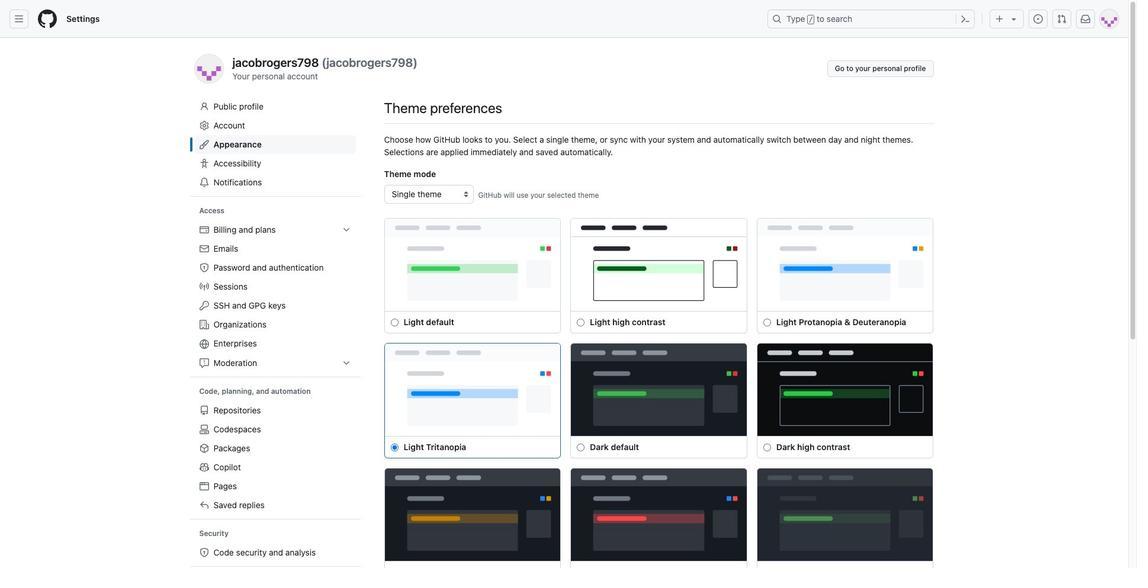 Task type: locate. For each thing, give the bounding box(es) containing it.
person image
[[199, 102, 209, 111]]

3 list from the top
[[195, 543, 356, 562]]

None radio
[[764, 444, 771, 451]]

key image
[[199, 301, 209, 310]]

shield lock image
[[199, 263, 209, 273]]

triangle down image
[[1010, 14, 1019, 24]]

mail image
[[199, 244, 209, 254]]

package image
[[199, 444, 209, 453]]

0 vertical spatial list
[[195, 220, 356, 373]]

single theme picker option group
[[380, 218, 939, 568]]

bell image
[[199, 178, 209, 187]]

paintbrush image
[[199, 140, 209, 149]]

reply image
[[199, 501, 209, 510]]

copilot image
[[199, 463, 209, 472]]

command palette image
[[961, 14, 971, 24]]

gear image
[[199, 121, 209, 130]]

list
[[195, 220, 356, 373], [195, 401, 356, 515], [195, 543, 356, 562]]

2 list from the top
[[195, 401, 356, 515]]

1 vertical spatial list
[[195, 401, 356, 515]]

2 vertical spatial list
[[195, 543, 356, 562]]

globe image
[[199, 340, 209, 349]]

None radio
[[391, 319, 398, 326], [577, 319, 585, 326], [764, 319, 771, 326], [391, 444, 398, 451], [577, 444, 585, 451], [391, 319, 398, 326], [577, 319, 585, 326], [764, 319, 771, 326], [391, 444, 398, 451], [577, 444, 585, 451]]



Task type: vqa. For each thing, say whether or not it's contained in the screenshot.
list
yes



Task type: describe. For each thing, give the bounding box(es) containing it.
broadcast image
[[199, 282, 209, 292]]

homepage image
[[38, 9, 57, 28]]

issue opened image
[[1034, 14, 1043, 24]]

codespaces image
[[199, 425, 209, 434]]

accessibility image
[[199, 159, 209, 168]]

1 list from the top
[[195, 220, 356, 373]]

@jacobrogers798 image
[[195, 55, 223, 83]]

shield lock image
[[199, 548, 209, 558]]

browser image
[[199, 482, 209, 491]]

organization image
[[199, 320, 209, 329]]

none radio inside single theme picker option group
[[764, 444, 771, 451]]

git pull request image
[[1058, 14, 1067, 24]]

inbox image
[[1081, 14, 1091, 24]]

repo image
[[199, 406, 209, 415]]



